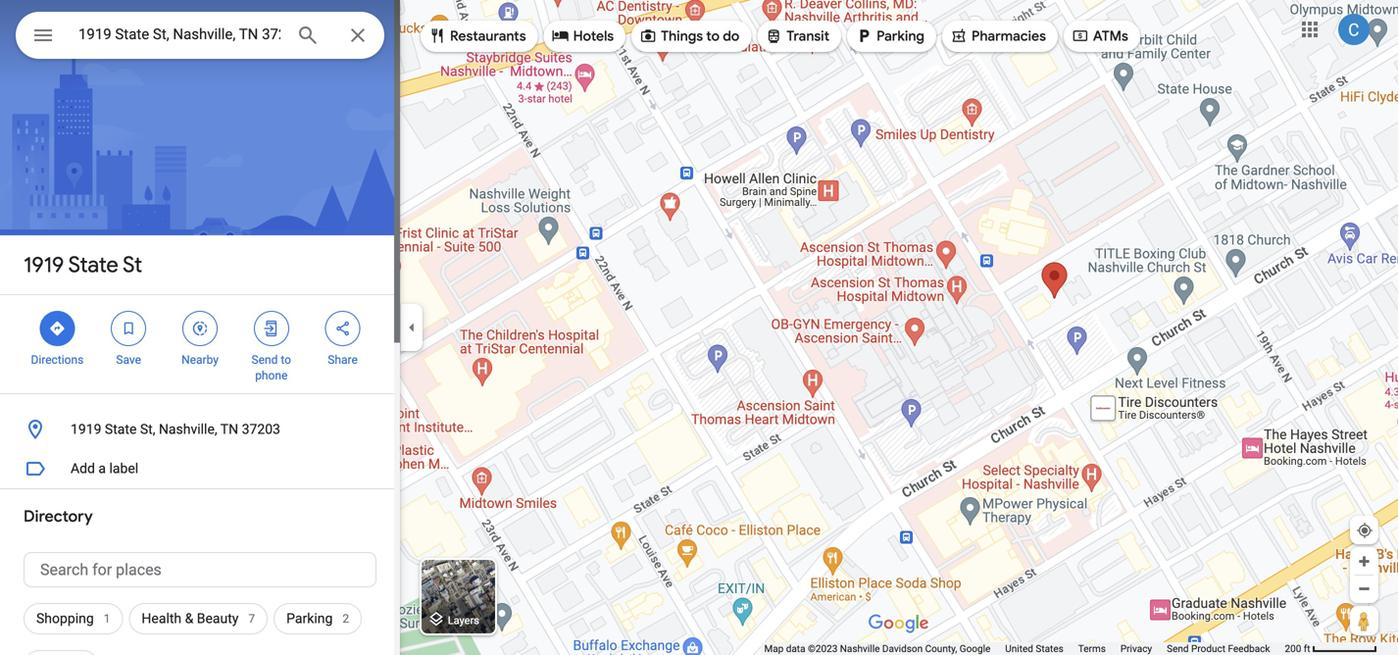 Task type: describe. For each thing, give the bounding box(es) containing it.
terms button
[[1079, 642, 1106, 655]]

transit
[[787, 27, 830, 45]]

add a label button
[[0, 449, 400, 488]]

pharmacies
[[972, 27, 1046, 45]]

state for st,
[[105, 421, 137, 437]]

none text field inside 1919 state st main content
[[24, 552, 377, 587]]

200 ft button
[[1285, 643, 1378, 655]]

1919 state st main content
[[0, 0, 400, 655]]

200
[[1285, 643, 1302, 655]]

hotels
[[573, 27, 614, 45]]

add
[[71, 460, 95, 477]]

nashville,
[[159, 421, 217, 437]]

add a label
[[71, 460, 138, 477]]

1
[[104, 612, 110, 626]]

 transit
[[765, 25, 830, 47]]


[[48, 318, 66, 339]]

map data ©2023 nashville davidson county, google
[[764, 643, 991, 655]]

zoom out image
[[1357, 582, 1372, 596]]

united states button
[[1006, 642, 1064, 655]]


[[263, 318, 280, 339]]

beauty
[[197, 611, 239, 627]]

atms
[[1093, 27, 1129, 45]]

restaurants
[[450, 27, 526, 45]]

to inside  things to do
[[706, 27, 720, 45]]

2
[[343, 612, 349, 626]]

none field inside 1919 state st, nashville, tn 37203 field
[[78, 23, 280, 46]]

1919 for 1919 state st
[[24, 251, 64, 279]]


[[855, 25, 873, 47]]

send to phone
[[252, 353, 291, 382]]

1919 state st, nashville, tn 37203 button
[[0, 410, 400, 449]]


[[552, 25, 569, 47]]

send product feedback
[[1167, 643, 1271, 655]]

tn
[[220, 421, 238, 437]]

 atms
[[1072, 25, 1129, 47]]

zoom in image
[[1357, 554, 1372, 569]]

health & beauty 7
[[142, 611, 255, 627]]


[[334, 318, 352, 339]]

county,
[[925, 643, 957, 655]]

label
[[109, 460, 138, 477]]


[[191, 318, 209, 339]]

layers
[[448, 614, 480, 627]]

share
[[328, 353, 358, 367]]

to inside the send to phone
[[281, 353, 291, 367]]

parking inside 1919 state st main content
[[287, 611, 333, 627]]

feedback
[[1228, 643, 1271, 655]]

 things to do
[[640, 25, 740, 47]]

footer inside google maps element
[[764, 642, 1285, 655]]


[[31, 21, 55, 50]]

©2023
[[808, 643, 838, 655]]

privacy button
[[1121, 642, 1153, 655]]

1919 state st
[[24, 251, 142, 279]]

health
[[142, 611, 182, 627]]

1919 state st, nashville, tn 37203
[[71, 421, 280, 437]]

a
[[98, 460, 106, 477]]

terms
[[1079, 643, 1106, 655]]

 search field
[[16, 12, 384, 63]]

directory
[[24, 507, 93, 527]]



Task type: locate. For each thing, give the bounding box(es) containing it.

[[765, 25, 783, 47]]

to
[[706, 27, 720, 45], [281, 353, 291, 367]]

map
[[764, 643, 784, 655]]

states
[[1036, 643, 1064, 655]]

parking
[[877, 27, 925, 45], [287, 611, 333, 627]]

nashville
[[840, 643, 880, 655]]

shopping
[[36, 611, 94, 627]]

united states
[[1006, 643, 1064, 655]]


[[640, 25, 657, 47]]

parking left 2
[[287, 611, 333, 627]]

1 vertical spatial state
[[105, 421, 137, 437]]

footer containing map data ©2023 nashville davidson county, google
[[764, 642, 1285, 655]]


[[950, 25, 968, 47]]

to left do
[[706, 27, 720, 45]]

None text field
[[24, 552, 377, 587]]

parking 2
[[287, 611, 349, 627]]

1 horizontal spatial to
[[706, 27, 720, 45]]

 hotels
[[552, 25, 614, 47]]

product
[[1192, 643, 1226, 655]]

ft
[[1304, 643, 1311, 655]]

 restaurants
[[429, 25, 526, 47]]

1 horizontal spatial parking
[[877, 27, 925, 45]]

st,
[[140, 421, 155, 437]]

200 ft
[[1285, 643, 1311, 655]]

parking right 
[[877, 27, 925, 45]]

send inside 'button'
[[1167, 643, 1189, 655]]

0 horizontal spatial to
[[281, 353, 291, 367]]

1 horizontal spatial send
[[1167, 643, 1189, 655]]

0 horizontal spatial send
[[252, 353, 278, 367]]

state left st
[[68, 251, 118, 279]]

data
[[786, 643, 806, 655]]

0 horizontal spatial parking
[[287, 611, 333, 627]]

state inside 1919 state st, nashville, tn 37203 button
[[105, 421, 137, 437]]

1919 State St, Nashville, TN 37203 field
[[16, 12, 384, 59]]

send for send to phone
[[252, 353, 278, 367]]

send left product
[[1167, 643, 1189, 655]]

send inside the send to phone
[[252, 353, 278, 367]]

state left st,
[[105, 421, 137, 437]]


[[429, 25, 446, 47]]

davidson
[[883, 643, 923, 655]]

phone
[[255, 369, 288, 382]]

parking inside  parking
[[877, 27, 925, 45]]

send product feedback button
[[1167, 642, 1271, 655]]

united
[[1006, 643, 1034, 655]]

1919
[[24, 251, 64, 279], [71, 421, 101, 437]]

show street view coverage image
[[1351, 606, 1379, 636]]

0 vertical spatial send
[[252, 353, 278, 367]]

send up phone
[[252, 353, 278, 367]]

send for send product feedback
[[1167, 643, 1189, 655]]

google maps element
[[0, 0, 1399, 655]]

nearby
[[182, 353, 219, 367]]

1 horizontal spatial 1919
[[71, 421, 101, 437]]

1 vertical spatial 1919
[[71, 421, 101, 437]]

st
[[123, 251, 142, 279]]

&
[[185, 611, 194, 627]]

things
[[661, 27, 703, 45]]

footer
[[764, 642, 1285, 655]]

1919 for 1919 state st, nashville, tn 37203
[[71, 421, 101, 437]]

1919 inside button
[[71, 421, 101, 437]]

collapse side panel image
[[401, 317, 423, 338]]

google account: cat marinescu  
(ecaterina.marinescu@adept.ai) image
[[1339, 14, 1370, 45]]

37203
[[242, 421, 280, 437]]

save
[[116, 353, 141, 367]]

 pharmacies
[[950, 25, 1046, 47]]

0 vertical spatial to
[[706, 27, 720, 45]]

None field
[[78, 23, 280, 46]]

0 horizontal spatial 1919
[[24, 251, 64, 279]]


[[1072, 25, 1090, 47]]

google
[[960, 643, 991, 655]]

directions
[[31, 353, 84, 367]]

state for st
[[68, 251, 118, 279]]

1919 up add
[[71, 421, 101, 437]]

to up phone
[[281, 353, 291, 367]]


[[120, 318, 137, 339]]

0 vertical spatial parking
[[877, 27, 925, 45]]

actions for 1919 state st region
[[0, 295, 400, 393]]

show your location image
[[1356, 522, 1374, 539]]

privacy
[[1121, 643, 1153, 655]]

 parking
[[855, 25, 925, 47]]

shopping 1
[[36, 611, 110, 627]]

1 vertical spatial to
[[281, 353, 291, 367]]

7
[[249, 612, 255, 626]]

1 vertical spatial parking
[[287, 611, 333, 627]]

 button
[[16, 12, 71, 63]]

0 vertical spatial state
[[68, 251, 118, 279]]

send
[[252, 353, 278, 367], [1167, 643, 1189, 655]]

state
[[68, 251, 118, 279], [105, 421, 137, 437]]

1 vertical spatial send
[[1167, 643, 1189, 655]]

1919 up ''
[[24, 251, 64, 279]]

do
[[723, 27, 740, 45]]

0 vertical spatial 1919
[[24, 251, 64, 279]]



Task type: vqa. For each thing, say whether or not it's contained in the screenshot.


